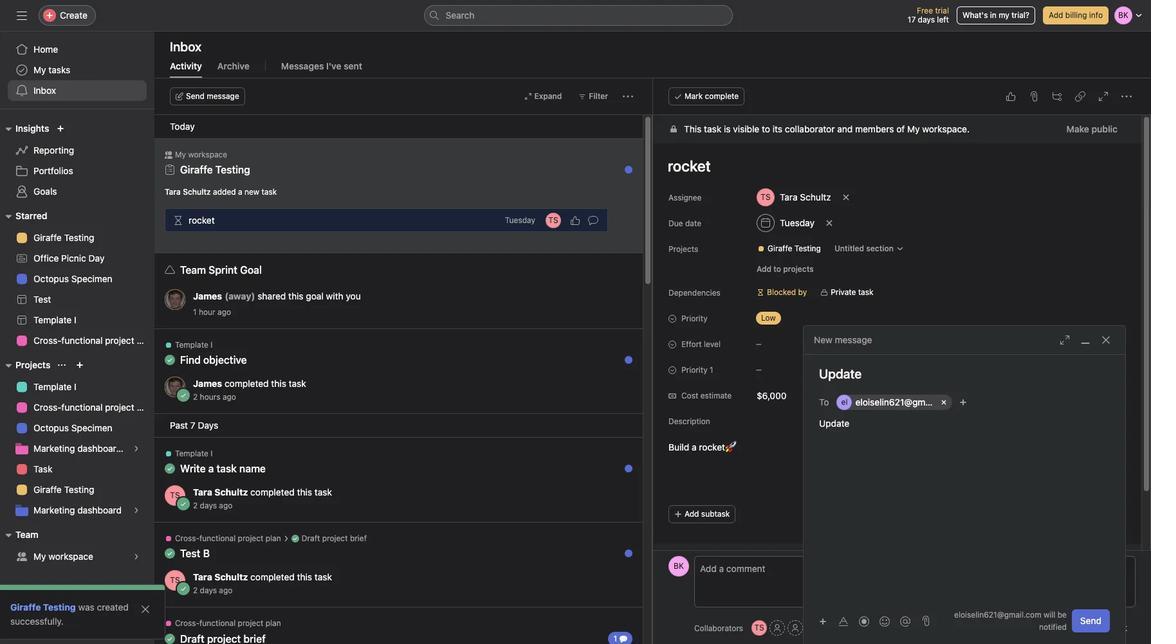 Task type: vqa. For each thing, say whether or not it's contained in the screenshot.
Template I "link" within the Starred element
no



Task type: locate. For each thing, give the bounding box(es) containing it.
octopus inside projects element
[[33, 423, 69, 434]]

visible
[[733, 124, 760, 135]]

0 vertical spatial — button
[[751, 335, 828, 353]]

1 vertical spatial — button
[[751, 361, 828, 379]]

1 vertical spatial 0 likes. click to like this task image
[[570, 215, 580, 226]]

team up the my workspace link
[[15, 530, 38, 541]]

0 horizontal spatial inbox
[[33, 85, 56, 96]]

testing up the added
[[215, 164, 250, 176]]

to inside button
[[774, 264, 781, 274]]

send right 'be'
[[1080, 616, 1102, 627]]

octopus specimen link inside projects element
[[8, 418, 147, 439]]

1 left hour
[[193, 308, 197, 317]]

giraffe testing up office picnic day
[[33, 232, 94, 243]]

a for write a task name
[[208, 463, 214, 475]]

completed
[[225, 378, 269, 389], [250, 487, 295, 498], [250, 572, 295, 583]]

send inside the send message button
[[186, 91, 205, 101]]

giraffe up the office
[[33, 232, 62, 243]]

ago inside "james (away) shared this goal with you 1 hour ago"
[[218, 308, 231, 317]]

task inside james completed this task 2 hours ago
[[289, 378, 306, 389]]

0 horizontal spatial 1
[[193, 308, 197, 317]]

0 vertical spatial send
[[186, 91, 205, 101]]

ja button left hour
[[165, 290, 185, 310]]

my
[[33, 64, 46, 75], [907, 124, 920, 135], [175, 150, 186, 160], [33, 552, 46, 562]]

my down 'team' dropdown button
[[33, 552, 46, 562]]

0 vertical spatial a
[[238, 187, 242, 197]]

what's in my trial?
[[963, 10, 1030, 20]]

1 vertical spatial ja
[[171, 382, 179, 392]]

billing
[[1066, 10, 1087, 20]]

add up blocked
[[757, 264, 772, 274]]

cross-functional project plan link up marketing dashboards at the left bottom
[[8, 398, 154, 418]]

1 vertical spatial priority
[[682, 366, 708, 375]]

sent
[[344, 60, 362, 71]]

2 ja button from the top
[[165, 377, 185, 398]]

0 vertical spatial marketing
[[33, 443, 75, 454]]

octopus down the office
[[33, 274, 69, 284]]

send left message
[[186, 91, 205, 101]]

i down new project or portfolio icon
[[74, 382, 76, 393]]

1 horizontal spatial 0 likes. click to like this task image
[[1006, 91, 1016, 102]]

2 cross-functional project plan link from the top
[[8, 398, 154, 418]]

1 vertical spatial add
[[757, 264, 772, 274]]

you
[[346, 291, 361, 302]]

my workspace down the today
[[175, 150, 227, 160]]

1 vertical spatial a
[[692, 442, 697, 453]]

Add subject text field
[[804, 366, 1126, 384]]

2 octopus specimen from the top
[[33, 423, 112, 434]]

assignee
[[669, 193, 702, 203]]

2 template i link from the top
[[8, 377, 147, 398]]

i inside projects element
[[74, 382, 76, 393]]

0 horizontal spatial my workspace
[[33, 552, 93, 562]]

projects down due date at top
[[669, 245, 698, 254]]

1 vertical spatial tara schultz completed this task 2 days ago
[[193, 572, 332, 596]]

testing inside projects element
[[64, 485, 94, 496]]

1 vertical spatial octopus specimen
[[33, 423, 112, 434]]

was created successfully.
[[10, 602, 129, 627]]

send inside send button
[[1080, 616, 1102, 627]]

insights element
[[0, 117, 154, 205]]

testing up invite
[[43, 602, 76, 613]]

giraffe testing down task link
[[33, 485, 94, 496]]

james inside james completed this task 2 hours ago
[[193, 378, 222, 389]]

1 horizontal spatial my workspace
[[175, 150, 227, 160]]

priority 1
[[682, 366, 713, 375]]

team for team sprint goal
[[180, 264, 206, 276]]

— button for effort level
[[751, 335, 828, 353]]

— button down low dropdown button
[[751, 335, 828, 353]]

ja button
[[165, 290, 185, 310], [165, 377, 185, 398]]

1 specimen from the top
[[71, 274, 112, 284]]

add subtask button
[[669, 506, 736, 524]]

giraffe up add to projects
[[768, 244, 792, 254]]

projects element
[[0, 354, 154, 524]]

0 vertical spatial specimen
[[71, 274, 112, 284]]

1 vertical spatial marketing
[[33, 505, 75, 516]]

template i down test
[[33, 315, 76, 326]]

2 down test b
[[193, 586, 198, 596]]

0 likes. click to like this task image left 0 comments image
[[570, 215, 580, 226]]

add inside button
[[757, 264, 772, 274]]

2 down write
[[193, 501, 198, 511]]

hour
[[199, 308, 215, 317]]

specimen inside starred element
[[71, 274, 112, 284]]

copy task link image
[[1075, 91, 1086, 102]]

my tasks
[[33, 64, 70, 75]]

ja
[[171, 295, 179, 304], [171, 382, 179, 392]]

my left tasks
[[33, 64, 46, 75]]

cross-functional project plan link up new project or portfolio icon
[[8, 331, 154, 351]]

ago
[[218, 308, 231, 317], [223, 393, 236, 402], [219, 501, 233, 511], [219, 586, 233, 596]]

tara up tuesday dropdown button
[[780, 192, 798, 203]]

0 vertical spatial days
[[918, 15, 935, 24]]

eloiselin621@gmail.com inside eloiselin621@gmail.com will be notified
[[954, 611, 1042, 620]]

giraffe inside main content
[[768, 244, 792, 254]]

days right 17
[[918, 15, 935, 24]]

a left new
[[238, 187, 242, 197]]

2 tara schultz completed this task 2 days ago from the top
[[193, 572, 332, 596]]

priority for priority
[[682, 314, 708, 324]]

0 horizontal spatial a
[[208, 463, 214, 475]]

goals
[[33, 186, 57, 197]]

archive link
[[217, 60, 250, 78]]

1 vertical spatial completed
[[250, 487, 295, 498]]

insert an object image
[[819, 618, 827, 626]]

0 horizontal spatial projects
[[15, 360, 50, 371]]

date
[[685, 219, 702, 228]]

1 vertical spatial specimen
[[71, 423, 112, 434]]

1 tara schultz link from the top
[[193, 487, 248, 498]]

2 tara schultz link from the top
[[193, 572, 248, 583]]

2 james link from the top
[[193, 378, 222, 389]]

marketing dashboard link
[[8, 501, 147, 521]]

2 vertical spatial a
[[208, 463, 214, 475]]

1 vertical spatial tara schultz link
[[193, 572, 248, 583]]

effort level
[[682, 340, 721, 349]]

giraffe up successfully.
[[10, 602, 41, 613]]

octopus specimen link for functional
[[8, 418, 147, 439]]

octopus specimen for functional
[[33, 423, 112, 434]]

1 vertical spatial archive notification image
[[618, 623, 629, 633]]

1 vertical spatial team
[[15, 530, 38, 541]]

1 vertical spatial projects
[[15, 360, 50, 371]]

days for test b
[[200, 586, 217, 596]]

0 vertical spatial octopus specimen link
[[8, 269, 147, 290]]

0 vertical spatial octopus
[[33, 274, 69, 284]]

2 priority from the top
[[682, 366, 708, 375]]

giraffe testing up successfully.
[[10, 602, 76, 613]]

ts for ts button below test b
[[170, 576, 180, 586]]

0 vertical spatial —
[[756, 340, 762, 348]]

1 vertical spatial 1
[[710, 366, 713, 375]]

Task Name text field
[[660, 151, 1126, 181]]

2 for test b
[[193, 586, 198, 596]]

more actions for this task image
[[1122, 91, 1132, 102]]

1 — from the top
[[756, 340, 762, 348]]

1 vertical spatial octopus specimen link
[[8, 418, 147, 439]]

1 inside main content
[[710, 366, 713, 375]]

giraffe testing up projects
[[768, 244, 821, 254]]

0 vertical spatial inbox
[[170, 39, 202, 54]]

octopus for cross-
[[33, 423, 69, 434]]

giraffe testing inside starred element
[[33, 232, 94, 243]]

days down test b
[[200, 586, 217, 596]]

hide sidebar image
[[17, 10, 27, 21]]

team left sprint goal
[[180, 264, 206, 276]]

0 vertical spatial 1
[[193, 308, 197, 317]]

2 2 from the top
[[193, 501, 198, 511]]

2 — from the top
[[756, 366, 762, 374]]

section
[[866, 244, 894, 254]]

— for priority 1
[[756, 366, 762, 374]]

james inside "james (away) shared this goal with you 1 hour ago"
[[193, 291, 222, 302]]

2 horizontal spatial 1
[[710, 366, 713, 375]]

inbox link
[[8, 80, 147, 101]]

0 horizontal spatial 0 likes. click to like this task image
[[570, 215, 580, 226]]

rocket🚀
[[699, 442, 737, 453]]

— button up cost estimate "text field"
[[751, 361, 828, 379]]

0 vertical spatial 0 likes. click to like this task image
[[1006, 91, 1016, 102]]

task inside button
[[1109, 623, 1127, 634]]

archive notification image
[[618, 538, 629, 548], [618, 623, 629, 633]]

giraffe testing link up marketing dashboard
[[8, 480, 147, 501]]

octopus specimen inside starred element
[[33, 274, 112, 284]]

octopus specimen for picnic
[[33, 274, 112, 284]]

0 likes. click to like this task image
[[1006, 91, 1016, 102], [570, 215, 580, 226]]

level
[[704, 340, 721, 349]]

close image
[[140, 605, 151, 615]]

cross- inside starred element
[[33, 335, 61, 346]]

global element
[[0, 32, 154, 109]]

2 — button from the top
[[751, 361, 828, 379]]

james link up hour
[[193, 291, 222, 302]]

reporting link
[[8, 140, 147, 161]]

octopus up marketing dashboards link
[[33, 423, 69, 434]]

marketing up task
[[33, 443, 75, 454]]

a right build
[[692, 442, 697, 453]]

0 horizontal spatial to
[[762, 124, 770, 135]]

1 vertical spatial my workspace
[[33, 552, 93, 562]]

template down show options, current sort, top icon
[[33, 382, 72, 393]]

testing inside starred element
[[64, 232, 94, 243]]

template i up find objective
[[175, 340, 213, 350]]

projects left show options, current sort, top icon
[[15, 360, 50, 371]]

template i link down test
[[8, 310, 147, 331]]

messages i've sent
[[281, 60, 362, 71]]

testing
[[215, 164, 250, 176], [64, 232, 94, 243], [795, 244, 821, 254], [64, 485, 94, 496], [43, 602, 76, 613]]

—
[[756, 340, 762, 348], [756, 366, 762, 374]]

0 vertical spatial add
[[1049, 10, 1063, 20]]

1 vertical spatial template i link
[[8, 377, 147, 398]]

this
[[288, 291, 304, 302], [271, 378, 286, 389], [297, 487, 312, 498], [297, 572, 312, 583]]

0 vertical spatial team
[[180, 264, 206, 276]]

1 down the level
[[710, 366, 713, 375]]

my workspace link
[[8, 547, 147, 568]]

completed inside james completed this task 2 hours ago
[[225, 378, 269, 389]]

a for build a rocket🚀
[[692, 442, 697, 453]]

eloiselin621@gmail.com inside cell
[[856, 397, 955, 408]]

my right the of
[[907, 124, 920, 135]]

eloiselin621@gmail.com row
[[837, 394, 1108, 414]]

2 horizontal spatial add
[[1049, 10, 1063, 20]]

template up find objective
[[175, 340, 208, 350]]

tara schultz link down test b
[[193, 572, 248, 583]]

see details, marketing dashboards image
[[133, 445, 140, 453]]

test link
[[8, 290, 147, 310]]

workspace down marketing dashboard link
[[48, 552, 93, 562]]

be
[[1058, 611, 1067, 620]]

1 horizontal spatial 1
[[614, 635, 617, 644]]

toolbar inside dialog
[[814, 612, 917, 631]]

2 vertical spatial completed
[[250, 572, 295, 583]]

0 vertical spatial octopus specimen
[[33, 274, 112, 284]]

cross-functional project plan inside starred element
[[33, 335, 154, 346]]

marketing down task
[[33, 505, 75, 516]]

ts button down write
[[165, 486, 185, 506]]

close image
[[1101, 335, 1111, 346]]

ts inside rocket dialog
[[755, 624, 764, 633]]

inbox up "activity"
[[170, 39, 202, 54]]

2 marketing from the top
[[33, 505, 75, 516]]

a inside rocket dialog
[[692, 442, 697, 453]]

1 vertical spatial eloiselin621@gmail.com
[[954, 611, 1042, 620]]

giraffe up tara schultz added a new task
[[180, 164, 213, 176]]

0 vertical spatial archive notification image
[[618, 538, 629, 548]]

0 horizontal spatial team
[[15, 530, 38, 541]]

1 horizontal spatial to
[[774, 264, 781, 274]]

brief
[[350, 534, 367, 544]]

template inside projects element
[[33, 382, 72, 393]]

projects inside main content
[[669, 245, 698, 254]]

0 likes. click to like this task image left attachments: add a file to this task, rocket image
[[1006, 91, 1016, 102]]

1 vertical spatial workspace
[[48, 552, 93, 562]]

tara inside dropdown button
[[780, 192, 798, 203]]

1 horizontal spatial workspace
[[188, 150, 227, 160]]

testing down task link
[[64, 485, 94, 496]]

tara schultz link down write a task name
[[193, 487, 248, 498]]

priority
[[682, 314, 708, 324], [682, 366, 708, 375]]

0 vertical spatial template i link
[[8, 310, 147, 331]]

0 vertical spatial 2
[[193, 393, 198, 402]]

0 vertical spatial projects
[[669, 245, 698, 254]]

2 ja from the top
[[171, 382, 179, 392]]

0 horizontal spatial send
[[186, 91, 205, 101]]

1 2 from the top
[[193, 393, 198, 402]]

my
[[999, 10, 1010, 20]]

1 octopus specimen from the top
[[33, 274, 112, 284]]

send
[[186, 91, 205, 101], [1080, 616, 1102, 627]]

this inside james completed this task 2 hours ago
[[271, 378, 286, 389]]

complete
[[705, 91, 739, 101]]

0 vertical spatial james
[[193, 291, 222, 302]]

giraffe testing link
[[180, 164, 250, 176], [8, 228, 147, 248], [752, 243, 826, 255], [8, 480, 147, 501], [10, 602, 76, 613]]

eloiselin621@gmail.com left will
[[954, 611, 1042, 620]]

giraffe testing link up add to projects
[[752, 243, 826, 255]]

1 octopus specimen link from the top
[[8, 269, 147, 290]]

marketing
[[33, 443, 75, 454], [33, 505, 75, 516]]

ts button right tuesday button
[[546, 213, 561, 228]]

template i link down new project or portfolio icon
[[8, 377, 147, 398]]

rocket dialog
[[653, 79, 1151, 645]]

octopus specimen inside projects element
[[33, 423, 112, 434]]

inbox inside global "element"
[[33, 85, 56, 96]]

james up hours
[[193, 378, 222, 389]]

office
[[33, 253, 59, 264]]

giraffe down task
[[33, 485, 62, 496]]

giraffe testing link inside main content
[[752, 243, 826, 255]]

template i down show options, current sort, top icon
[[33, 382, 76, 393]]

octopus specimen link down picnic
[[8, 269, 147, 290]]

specimen inside projects element
[[71, 423, 112, 434]]

starred element
[[0, 205, 154, 354]]

i down test "link"
[[74, 315, 76, 326]]

1 horizontal spatial send
[[1080, 616, 1102, 627]]

functional inside starred element
[[61, 335, 103, 346]]

octopus for office
[[33, 274, 69, 284]]

main content containing this task is visible to its collaborator and members of my workspace.
[[653, 115, 1142, 617]]

2 octopus specimen link from the top
[[8, 418, 147, 439]]

add to bookmarks image
[[598, 623, 608, 633]]

priority down dependencies
[[682, 314, 708, 324]]

add for add to projects
[[757, 264, 772, 274]]

in
[[990, 10, 997, 20]]

tara
[[165, 187, 181, 197], [780, 192, 798, 203], [193, 487, 212, 498], [193, 572, 212, 583]]

ts for ts button under write
[[170, 491, 180, 501]]

1 horizontal spatial a
[[238, 187, 242, 197]]

0 vertical spatial priority
[[682, 314, 708, 324]]

template up write
[[175, 449, 208, 459]]

insights button
[[0, 121, 49, 136]]

add left billing
[[1049, 10, 1063, 20]]

past
[[170, 420, 188, 431]]

1 vertical spatial send
[[1080, 616, 1102, 627]]

2 horizontal spatial a
[[692, 442, 697, 453]]

to
[[762, 124, 770, 135], [774, 264, 781, 274]]

low button
[[751, 310, 828, 328]]

full screen image
[[1099, 91, 1109, 102]]

octopus
[[33, 274, 69, 284], [33, 423, 69, 434]]

show options, current sort, top image
[[58, 362, 66, 369]]

tara schultz completed this task 2 days ago for write a task name
[[193, 487, 332, 511]]

2 james from the top
[[193, 378, 222, 389]]

1 horizontal spatial add
[[757, 264, 772, 274]]

shared
[[258, 291, 286, 302]]

archive
[[217, 60, 250, 71]]

template down test
[[33, 315, 72, 326]]

send message
[[186, 91, 239, 101]]

marketing for marketing dashboard
[[33, 505, 75, 516]]

2 vertical spatial 2
[[193, 586, 198, 596]]

2 octopus from the top
[[33, 423, 69, 434]]

1 — button from the top
[[751, 335, 828, 353]]

0 horizontal spatial add
[[685, 510, 699, 519]]

0 vertical spatial my workspace
[[175, 150, 227, 160]]

archive notifications image
[[618, 453, 629, 463]]

specimen up the dashboards
[[71, 423, 112, 434]]

1 tara schultz completed this task 2 days ago from the top
[[193, 487, 332, 511]]

add for add subtask
[[685, 510, 699, 519]]

a
[[238, 187, 242, 197], [692, 442, 697, 453], [208, 463, 214, 475]]

i
[[74, 315, 76, 326], [211, 340, 213, 350], [74, 382, 76, 393], [211, 449, 213, 459]]

clear due date image
[[826, 219, 833, 227]]

0 vertical spatial tara schultz completed this task 2 days ago
[[193, 487, 332, 511]]

bk
[[674, 562, 684, 571]]

giraffe testing link up tara schultz added a new task
[[180, 164, 250, 176]]

octopus inside starred element
[[33, 274, 69, 284]]

1 horizontal spatial team
[[180, 264, 206, 276]]

to left projects
[[774, 264, 781, 274]]

ts for ts button on the right of collaborators
[[755, 624, 764, 633]]

1 vertical spatial james
[[193, 378, 222, 389]]

specimen down the day
[[71, 274, 112, 284]]

add inside button
[[1049, 10, 1063, 20]]

1 james from the top
[[193, 291, 222, 302]]

2 vertical spatial add
[[685, 510, 699, 519]]

0 vertical spatial completed
[[225, 378, 269, 389]]

add left subtask
[[685, 510, 699, 519]]

1 horizontal spatial projects
[[669, 245, 698, 254]]

1 octopus from the top
[[33, 274, 69, 284]]

days for write a task name
[[200, 501, 217, 511]]

inbox down my tasks
[[33, 85, 56, 96]]

0 vertical spatial workspace
[[188, 150, 227, 160]]

template i
[[33, 315, 76, 326], [175, 340, 213, 350], [33, 382, 76, 393], [175, 449, 213, 459]]

0 vertical spatial cross-functional project plan link
[[8, 331, 154, 351]]

template i link
[[8, 310, 147, 331], [8, 377, 147, 398]]

add subtask image
[[1052, 91, 1062, 102]]

team inside dropdown button
[[15, 530, 38, 541]]

0 vertical spatial james link
[[193, 291, 222, 302]]

1 horizontal spatial tuesday
[[780, 218, 815, 228]]

1 priority from the top
[[682, 314, 708, 324]]

toolbar
[[814, 612, 917, 631]]

team
[[180, 264, 206, 276], [15, 530, 38, 541]]

0 vertical spatial eloiselin621@gmail.com
[[856, 397, 955, 408]]

1 vertical spatial days
[[200, 501, 217, 511]]

2 left hours
[[193, 393, 198, 402]]

giraffe inside projects element
[[33, 485, 62, 496]]

workspace.
[[922, 124, 970, 135]]

octopus specimen down picnic
[[33, 274, 112, 284]]

0 vertical spatial ja button
[[165, 290, 185, 310]]

due
[[669, 219, 683, 228]]

giraffe
[[180, 164, 213, 176], [33, 232, 62, 243], [768, 244, 792, 254], [33, 485, 62, 496], [10, 602, 41, 613]]

octopus specimen
[[33, 274, 112, 284], [33, 423, 112, 434]]

a right write
[[208, 463, 214, 475]]

priority down the effort
[[682, 366, 708, 375]]

1 vertical spatial cross-functional project plan link
[[8, 398, 154, 418]]

0 vertical spatial ja
[[171, 295, 179, 304]]

workspace down the today
[[188, 150, 227, 160]]

1 left 'leftcount' image in the bottom right of the page
[[614, 635, 617, 644]]

2 vertical spatial days
[[200, 586, 217, 596]]

add inside button
[[685, 510, 699, 519]]

make public
[[1067, 124, 1118, 135]]

template i inside projects element
[[33, 382, 76, 393]]

1 vertical spatial inbox
[[33, 85, 56, 96]]

1 vertical spatial to
[[774, 264, 781, 274]]

0 vertical spatial to
[[762, 124, 770, 135]]

0 vertical spatial tara schultz link
[[193, 487, 248, 498]]

main content
[[653, 115, 1142, 617]]

free
[[917, 6, 933, 15]]

ja button left hours
[[165, 377, 185, 398]]

tuesday button
[[751, 212, 820, 235]]

dependencies image
[[173, 215, 183, 226]]

formatting image
[[839, 617, 849, 627]]

1 vertical spatial 2
[[193, 501, 198, 511]]

1 vertical spatial ja button
[[165, 377, 185, 398]]

dialog
[[804, 326, 1126, 645]]

days down write a task name
[[200, 501, 217, 511]]

james completed this task 2 hours ago
[[193, 378, 306, 402]]

3 2 from the top
[[193, 586, 198, 596]]

office picnic day link
[[8, 248, 147, 269]]

to left its
[[762, 124, 770, 135]]

1 inside "james (away) shared this goal with you 1 hour ago"
[[193, 308, 197, 317]]

of
[[897, 124, 905, 135]]

testing up projects
[[795, 244, 821, 254]]

task link
[[8, 459, 147, 480]]

james up hour
[[193, 291, 222, 302]]

my workspace down marketing dashboard link
[[33, 552, 93, 562]]

find objective
[[180, 355, 247, 366]]

message
[[207, 91, 239, 101]]

1 vertical spatial —
[[756, 366, 762, 374]]

1 vertical spatial octopus
[[33, 423, 69, 434]]

tara schultz link
[[193, 487, 248, 498], [193, 572, 248, 583]]

1 vertical spatial james link
[[193, 378, 222, 389]]

1 marketing from the top
[[33, 443, 75, 454]]

to
[[819, 397, 829, 408]]

octopus specimen link for picnic
[[8, 269, 147, 290]]

cost estimate
[[682, 391, 732, 401]]

1 cross-functional project plan link from the top
[[8, 331, 154, 351]]

octopus specimen up marketing dashboards link
[[33, 423, 112, 434]]

octopus specimen link up marketing dashboards at the left bottom
[[8, 418, 147, 439]]

eloiselin621@gmail.com for eloiselin621@gmail.com
[[856, 397, 955, 408]]

0 horizontal spatial workspace
[[48, 552, 93, 562]]

plan
[[137, 335, 154, 346], [137, 402, 154, 413], [266, 534, 281, 544], [266, 619, 281, 629]]

giraffe inside starred element
[[33, 232, 62, 243]]

james link up hours
[[193, 378, 222, 389]]

completed for write a task name
[[250, 487, 295, 498]]

2 specimen from the top
[[71, 423, 112, 434]]

eloiselin621@gmail.com left add another team, project, or person "image"
[[856, 397, 955, 408]]



Task type: describe. For each thing, give the bounding box(es) containing it.
priority for priority 1
[[682, 366, 708, 375]]

james for (away)
[[193, 291, 222, 302]]

i up find objective
[[211, 340, 213, 350]]

eloiselin621@gmail.com cell
[[837, 395, 955, 411]]

make public button
[[1058, 118, 1126, 141]]

my workspace inside teams element
[[33, 552, 93, 562]]

search button
[[424, 5, 733, 26]]

and
[[837, 124, 853, 135]]

days inside "free trial 17 days left"
[[918, 15, 935, 24]]

this inside "james (away) shared this goal with you 1 hour ago"
[[288, 291, 304, 302]]

send for send
[[1080, 616, 1102, 627]]

collaborator
[[785, 124, 835, 135]]

task
[[33, 464, 52, 475]]

goal
[[306, 291, 324, 302]]

0 horizontal spatial tuesday
[[505, 216, 535, 225]]

mark complete
[[685, 91, 739, 101]]

project inside starred element
[[105, 335, 134, 346]]

filter button
[[573, 88, 614, 106]]

eloiselin621@gmail.com will be notified
[[954, 611, 1067, 633]]

hours
[[200, 393, 220, 402]]

giraffe testing up tara schultz added a new task
[[180, 164, 250, 176]]

cross-functional project plan inside projects element
[[33, 402, 154, 413]]

more actions image
[[623, 91, 633, 102]]

giraffe testing link up successfully.
[[10, 602, 76, 613]]

eloiselin621@gmail.com for eloiselin621@gmail.com will be notified
[[954, 611, 1042, 620]]

team for team
[[15, 530, 38, 541]]

tara schultz link for write a task name
[[193, 487, 248, 498]]

(away)
[[225, 291, 255, 302]]

search list box
[[424, 5, 733, 26]]

plan inside starred element
[[137, 335, 154, 346]]

marketing dashboards
[[33, 443, 126, 454]]

my inside rocket dialog
[[907, 124, 920, 135]]

Cost estimate text field
[[751, 384, 905, 407]]

its
[[773, 124, 783, 135]]

— for effort level
[[756, 340, 762, 348]]

blocked by button
[[751, 284, 813, 302]]

tara up the dependencies 'icon'
[[165, 187, 181, 197]]

rocket
[[189, 215, 215, 226]]

home
[[33, 44, 58, 55]]

tuesday inside dropdown button
[[780, 218, 815, 228]]

write
[[180, 463, 206, 475]]

emoji image
[[880, 617, 890, 627]]

1 ja from the top
[[171, 295, 179, 304]]

dashboards
[[77, 443, 126, 454]]

minimize image
[[1081, 335, 1091, 346]]

leftcount image
[[620, 636, 627, 644]]

portfolios link
[[8, 161, 147, 181]]

1 ja button from the top
[[165, 290, 185, 310]]

my inside global "element"
[[33, 64, 46, 75]]

build a rocket🚀
[[669, 442, 737, 453]]

projects inside dropdown button
[[15, 360, 50, 371]]

template i up write
[[175, 449, 213, 459]]

test
[[33, 294, 51, 305]]

send for send message
[[186, 91, 205, 101]]

mark
[[685, 91, 703, 101]]

mark complete button
[[669, 88, 745, 106]]

i inside starred element
[[74, 315, 76, 326]]

1 james link from the top
[[193, 291, 222, 302]]

test b
[[180, 548, 210, 560]]

james for completed
[[193, 378, 222, 389]]

plan inside projects element
[[137, 402, 154, 413]]

add to projects button
[[751, 261, 820, 279]]

new project or portfolio image
[[76, 362, 84, 369]]

expand
[[534, 91, 562, 101]]

what's
[[963, 10, 988, 20]]

notified
[[1039, 623, 1067, 633]]

template inside starred element
[[33, 315, 72, 326]]

2 for write a task name
[[193, 501, 198, 511]]

invite
[[36, 622, 59, 633]]

today
[[170, 121, 195, 132]]

i've
[[326, 60, 341, 71]]

tara schultz link for test b
[[193, 572, 248, 583]]

1 horizontal spatial inbox
[[170, 39, 202, 54]]

add another team, project, or person image
[[960, 399, 968, 407]]

reporting
[[33, 145, 74, 156]]

subtask
[[701, 510, 730, 519]]

ts button down test b
[[165, 571, 185, 591]]

giraffe testing link up picnic
[[8, 228, 147, 248]]

blocked
[[767, 288, 796, 297]]

invite button
[[12, 617, 68, 640]]

giraffe testing inside projects element
[[33, 485, 94, 496]]

ago inside james completed this task 2 hours ago
[[223, 393, 236, 402]]

new image
[[57, 125, 65, 133]]

draft project brief
[[302, 534, 367, 544]]

info
[[1089, 10, 1103, 20]]

template i inside starred element
[[33, 315, 76, 326]]

was
[[78, 602, 94, 613]]

see details, marketing dashboard image
[[133, 507, 140, 515]]

schultz inside dropdown button
[[800, 192, 831, 203]]

functional inside projects element
[[61, 402, 103, 413]]

tara schultz completed this task 2 days ago for test b
[[193, 572, 332, 596]]

join task button
[[1068, 617, 1136, 640]]

what's in my trial? button
[[957, 6, 1035, 24]]

specimen for functional
[[71, 423, 112, 434]]

activity
[[170, 60, 202, 71]]

tara down test b
[[193, 572, 212, 583]]

expand popout to full screen image
[[1060, 335, 1070, 346]]

by
[[798, 288, 807, 297]]

portfolios
[[33, 165, 73, 176]]

add billing info button
[[1043, 6, 1109, 24]]

free trial 17 days left
[[908, 6, 949, 24]]

tara schultz button
[[751, 186, 837, 209]]

1 archive notification image from the top
[[618, 538, 629, 548]]

join
[[1089, 623, 1107, 634]]

starred
[[15, 210, 47, 221]]

cross- inside projects element
[[33, 402, 61, 413]]

0 comments image
[[588, 215, 598, 226]]

at mention image
[[900, 617, 911, 627]]

cost
[[682, 391, 698, 401]]

testing inside main content
[[795, 244, 821, 254]]

2 archive notification image from the top
[[618, 623, 629, 633]]

update
[[819, 418, 852, 429]]

my down the today
[[175, 150, 186, 160]]

picnic
[[61, 253, 86, 264]]

— button for priority 1
[[751, 361, 828, 379]]

tuesday button
[[505, 216, 535, 225]]

completed for test b
[[250, 572, 295, 583]]

created
[[97, 602, 129, 613]]

add billing info
[[1049, 10, 1103, 20]]

ts button right collaborators
[[752, 621, 767, 636]]

add for add billing info
[[1049, 10, 1063, 20]]

1 template i link from the top
[[8, 310, 147, 331]]

bk button
[[669, 557, 689, 577]]

tasks
[[48, 64, 70, 75]]

marketing dashboard
[[33, 505, 122, 516]]

i up write a task name
[[211, 449, 213, 459]]

specimen for picnic
[[71, 274, 112, 284]]

messages
[[281, 60, 324, 71]]

archive all image
[[618, 154, 629, 164]]

2 inside james completed this task 2 hours ago
[[193, 393, 198, 402]]

dashboard
[[77, 505, 122, 516]]

with
[[326, 291, 343, 302]]

attachments: add a file to this task, rocket image
[[1029, 91, 1039, 102]]

see details, my workspace image
[[133, 553, 140, 561]]

tara down write
[[193, 487, 212, 498]]

remove assignee image
[[842, 194, 850, 201]]

dialog containing new message
[[804, 326, 1126, 645]]

office picnic day
[[33, 253, 105, 264]]

17
[[908, 15, 916, 24]]

goals link
[[8, 181, 147, 202]]

day
[[89, 253, 105, 264]]

marketing for marketing dashboards
[[33, 443, 75, 454]]

giraffe testing inside main content
[[768, 244, 821, 254]]

filter
[[589, 91, 608, 101]]

effort
[[682, 340, 702, 349]]

create button
[[39, 5, 96, 26]]

description
[[669, 417, 710, 427]]

ts for ts button to the right of tuesday button
[[549, 215, 558, 225]]

teams element
[[0, 524, 154, 570]]

untitled section button
[[829, 240, 910, 258]]

workspace inside teams element
[[48, 552, 93, 562]]

search
[[446, 10, 475, 21]]

team sprint goal
[[180, 264, 262, 276]]

add subtask
[[685, 510, 730, 519]]

2 vertical spatial 1
[[614, 635, 617, 644]]

left
[[937, 15, 949, 24]]

my inside teams element
[[33, 552, 46, 562]]

marketing dashboards link
[[8, 439, 147, 459]]

send message button
[[170, 88, 245, 106]]

members
[[855, 124, 894, 135]]

sprint goal
[[209, 264, 262, 276]]

task name
[[216, 463, 266, 475]]

main content inside rocket dialog
[[653, 115, 1142, 617]]

messages i've sent link
[[281, 60, 362, 78]]

record a video image
[[859, 617, 869, 627]]



